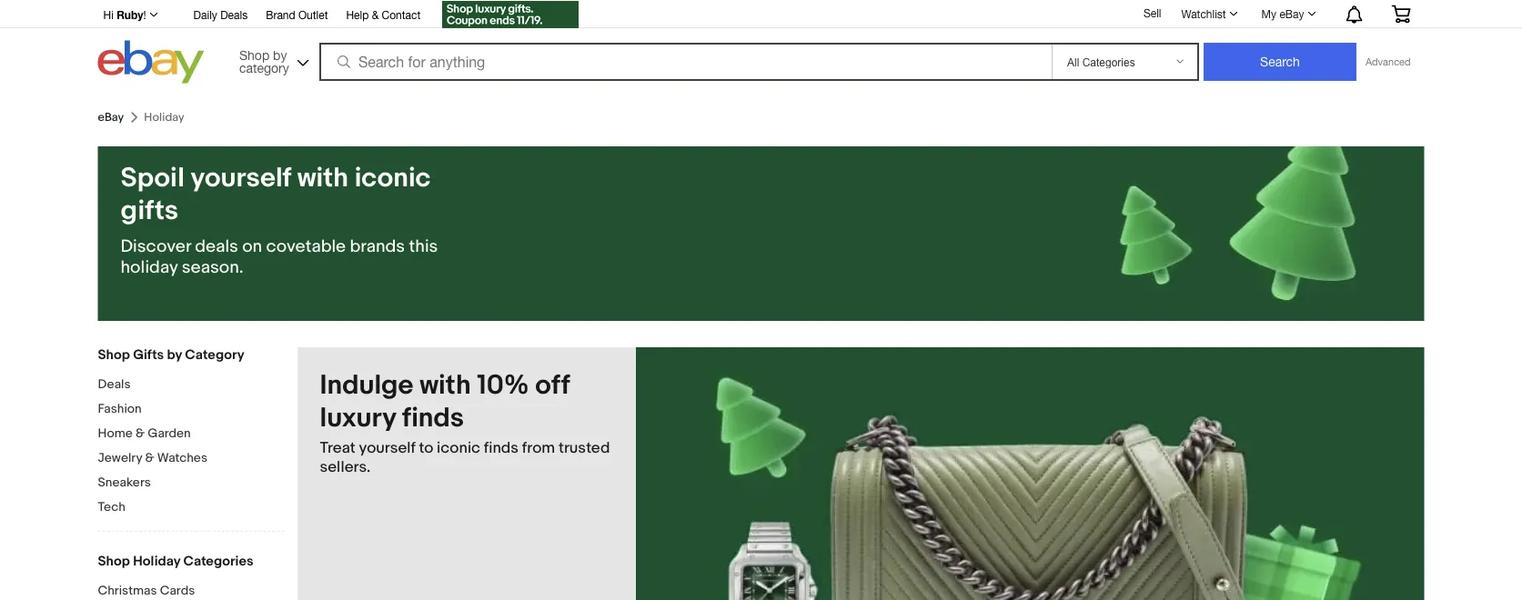 Task type: vqa. For each thing, say whether or not it's contained in the screenshot.
Buying Format dropdown button
no



Task type: describe. For each thing, give the bounding box(es) containing it.
iconic inside spoil yourself with iconic gifts discover deals on covetable brands this holiday season.
[[355, 162, 431, 195]]

sell
[[1144, 6, 1162, 19]]

get the coupon image
[[443, 1, 579, 28]]

fashion link
[[98, 401, 284, 419]]

to
[[419, 439, 434, 458]]

season.
[[182, 257, 244, 279]]

deals inside "deals fashion home & garden jewelry & watches sneakers tech"
[[98, 377, 131, 392]]

shop holiday categories
[[98, 553, 254, 570]]

on
[[242, 236, 262, 258]]

0 vertical spatial finds
[[402, 402, 464, 435]]

account navigation
[[93, 0, 1425, 30]]

category
[[185, 347, 245, 363]]

shop by category banner
[[93, 0, 1425, 88]]

covetable
[[266, 236, 346, 258]]

shop for shop gifts by category
[[98, 347, 130, 363]]

category
[[239, 60, 289, 75]]

home & garden link
[[98, 426, 284, 443]]

gifts
[[133, 347, 164, 363]]

fashion
[[98, 401, 142, 417]]

1 vertical spatial by
[[167, 347, 182, 363]]

shop for shop holiday categories
[[98, 553, 130, 570]]

deals fashion home & garden jewelry & watches sneakers tech
[[98, 377, 208, 515]]

ebay link
[[98, 110, 124, 124]]

daily
[[194, 8, 217, 21]]

shop for shop by category
[[239, 47, 270, 62]]

jewelry
[[98, 451, 142, 466]]

& inside account navigation
[[372, 8, 379, 21]]

with inside indulge with 10% off luxury finds treat yourself to iconic finds from trusted sellers.
[[420, 370, 471, 402]]

my ebay
[[1262, 7, 1305, 20]]

cards
[[160, 583, 195, 599]]

sellers.
[[320, 458, 371, 477]]

Search for anything text field
[[322, 45, 1049, 79]]

deals
[[195, 236, 238, 258]]

watchlist link
[[1172, 3, 1247, 25]]

treat
[[320, 439, 356, 458]]

tech
[[98, 500, 125, 515]]

2 vertical spatial &
[[145, 451, 154, 466]]

help
[[346, 8, 369, 21]]

categories
[[183, 553, 254, 570]]

home
[[98, 426, 133, 441]]

garden
[[148, 426, 191, 441]]

with inside spoil yourself with iconic gifts discover deals on covetable brands this holiday season.
[[297, 162, 349, 195]]

tech link
[[98, 500, 284, 517]]

gifts
[[121, 195, 179, 228]]

spoil
[[121, 162, 185, 195]]

holiday
[[133, 553, 180, 570]]

brand outlet link
[[266, 5, 328, 25]]

contact
[[382, 8, 421, 21]]

christmas
[[98, 583, 157, 599]]

sneakers link
[[98, 475, 284, 492]]

indulge with 10% off luxury finds treat yourself to iconic finds from trusted sellers.
[[320, 370, 610, 477]]

watchlist
[[1182, 7, 1227, 20]]

brands
[[350, 236, 405, 258]]



Task type: locate. For each thing, give the bounding box(es) containing it.
ebay right my
[[1280, 7, 1305, 20]]

0 horizontal spatial iconic
[[355, 162, 431, 195]]

luxury
[[320, 402, 396, 435]]

with
[[297, 162, 349, 195], [420, 370, 471, 402]]

0 horizontal spatial by
[[167, 347, 182, 363]]

outlet
[[299, 8, 328, 21]]

with up covetable
[[297, 162, 349, 195]]

indulge
[[320, 370, 414, 402]]

shop by category
[[239, 47, 289, 75]]

finds left from
[[484, 439, 519, 458]]

jewelry & watches link
[[98, 451, 284, 468]]

None submit
[[1204, 43, 1357, 81]]

0 horizontal spatial ebay
[[98, 110, 124, 124]]

& right help
[[372, 8, 379, 21]]

0 vertical spatial shop
[[239, 47, 270, 62]]

hi
[[103, 8, 114, 21]]

& right "home"
[[136, 426, 145, 441]]

1 horizontal spatial by
[[273, 47, 287, 62]]

deals up fashion
[[98, 377, 131, 392]]

1 horizontal spatial deals
[[220, 8, 248, 21]]

hi ruby !
[[103, 8, 146, 21]]

1 horizontal spatial iconic
[[437, 439, 480, 458]]

1 vertical spatial yourself
[[359, 439, 416, 458]]

yourself inside indulge with 10% off luxury finds treat yourself to iconic finds from trusted sellers.
[[359, 439, 416, 458]]

0 vertical spatial with
[[297, 162, 349, 195]]

0 horizontal spatial deals
[[98, 377, 131, 392]]

1 vertical spatial finds
[[484, 439, 519, 458]]

0 vertical spatial by
[[273, 47, 287, 62]]

by inside shop by category
[[273, 47, 287, 62]]

shop by category button
[[231, 41, 313, 80]]

0 vertical spatial deals
[[220, 8, 248, 21]]

1 vertical spatial shop
[[98, 347, 130, 363]]

1 horizontal spatial yourself
[[359, 439, 416, 458]]

&
[[372, 8, 379, 21], [136, 426, 145, 441], [145, 451, 154, 466]]

help & contact link
[[346, 5, 421, 25]]

brand
[[266, 8, 295, 21]]

0 vertical spatial iconic
[[355, 162, 431, 195]]

from
[[522, 439, 555, 458]]

iconic
[[355, 162, 431, 195], [437, 439, 480, 458]]

by
[[273, 47, 287, 62], [167, 347, 182, 363]]

spoil yourself with iconic gifts discover deals on covetable brands this holiday season.
[[121, 162, 438, 279]]

0 horizontal spatial yourself
[[191, 162, 291, 195]]

ebay up spoil
[[98, 110, 124, 124]]

10%
[[477, 370, 529, 402]]

my
[[1262, 7, 1277, 20]]

daily deals link
[[194, 5, 248, 25]]

sell link
[[1136, 6, 1170, 19]]

iconic inside indulge with 10% off luxury finds treat yourself to iconic finds from trusted sellers.
[[437, 439, 480, 458]]

1 horizontal spatial finds
[[484, 439, 519, 458]]

indulge with 10% off luxury finds main content
[[298, 348, 1425, 601]]

brand outlet
[[266, 8, 328, 21]]

watches
[[157, 451, 208, 466]]

iconic right to
[[437, 439, 480, 458]]

yourself left to
[[359, 439, 416, 458]]

ebay
[[1280, 7, 1305, 20], [98, 110, 124, 124]]

help & contact
[[346, 8, 421, 21]]

deals link
[[98, 377, 284, 394]]

daily deals
[[194, 8, 248, 21]]

deals
[[220, 8, 248, 21], [98, 377, 131, 392]]

yourself
[[191, 162, 291, 195], [359, 439, 416, 458]]

discover
[[121, 236, 191, 258]]

shop up christmas
[[98, 553, 130, 570]]

1 vertical spatial iconic
[[437, 439, 480, 458]]

advanced link
[[1357, 44, 1420, 80]]

deals inside account navigation
[[220, 8, 248, 21]]

1 vertical spatial with
[[420, 370, 471, 402]]

sneakers
[[98, 475, 151, 491]]

!
[[143, 8, 146, 21]]

this
[[409, 236, 438, 258]]

shop down brand at top
[[239, 47, 270, 62]]

christmas cards link
[[98, 583, 284, 601]]

off
[[535, 370, 570, 402]]

shop
[[239, 47, 270, 62], [98, 347, 130, 363], [98, 553, 130, 570]]

0 vertical spatial ebay
[[1280, 7, 1305, 20]]

0 vertical spatial &
[[372, 8, 379, 21]]

trusted
[[559, 439, 610, 458]]

0 horizontal spatial with
[[297, 162, 349, 195]]

finds
[[402, 402, 464, 435], [484, 439, 519, 458]]

shop gifts by category
[[98, 347, 245, 363]]

with left 10%
[[420, 370, 471, 402]]

1 vertical spatial ebay
[[98, 110, 124, 124]]

finds up to
[[402, 402, 464, 435]]

my ebay link
[[1252, 3, 1325, 25]]

deals right "daily"
[[220, 8, 248, 21]]

ruby
[[117, 8, 143, 21]]

holiday
[[121, 257, 178, 279]]

yourself inside spoil yourself with iconic gifts discover deals on covetable brands this holiday season.
[[191, 162, 291, 195]]

1 horizontal spatial with
[[420, 370, 471, 402]]

1 vertical spatial deals
[[98, 377, 131, 392]]

1 horizontal spatial ebay
[[1280, 7, 1305, 20]]

iconic up brands
[[355, 162, 431, 195]]

0 horizontal spatial finds
[[402, 402, 464, 435]]

shop left gifts
[[98, 347, 130, 363]]

0 vertical spatial yourself
[[191, 162, 291, 195]]

by down brand at top
[[273, 47, 287, 62]]

ebay inside account navigation
[[1280, 7, 1305, 20]]

yourself up "on"
[[191, 162, 291, 195]]

christmas cards
[[98, 583, 195, 599]]

& right jewelry
[[145, 451, 154, 466]]

by right gifts
[[167, 347, 182, 363]]

2 vertical spatial shop
[[98, 553, 130, 570]]

your shopping cart image
[[1391, 5, 1412, 23]]

shop inside shop by category
[[239, 47, 270, 62]]

none submit inside shop by category banner
[[1204, 43, 1357, 81]]

advanced
[[1366, 56, 1411, 68]]

1 vertical spatial &
[[136, 426, 145, 441]]



